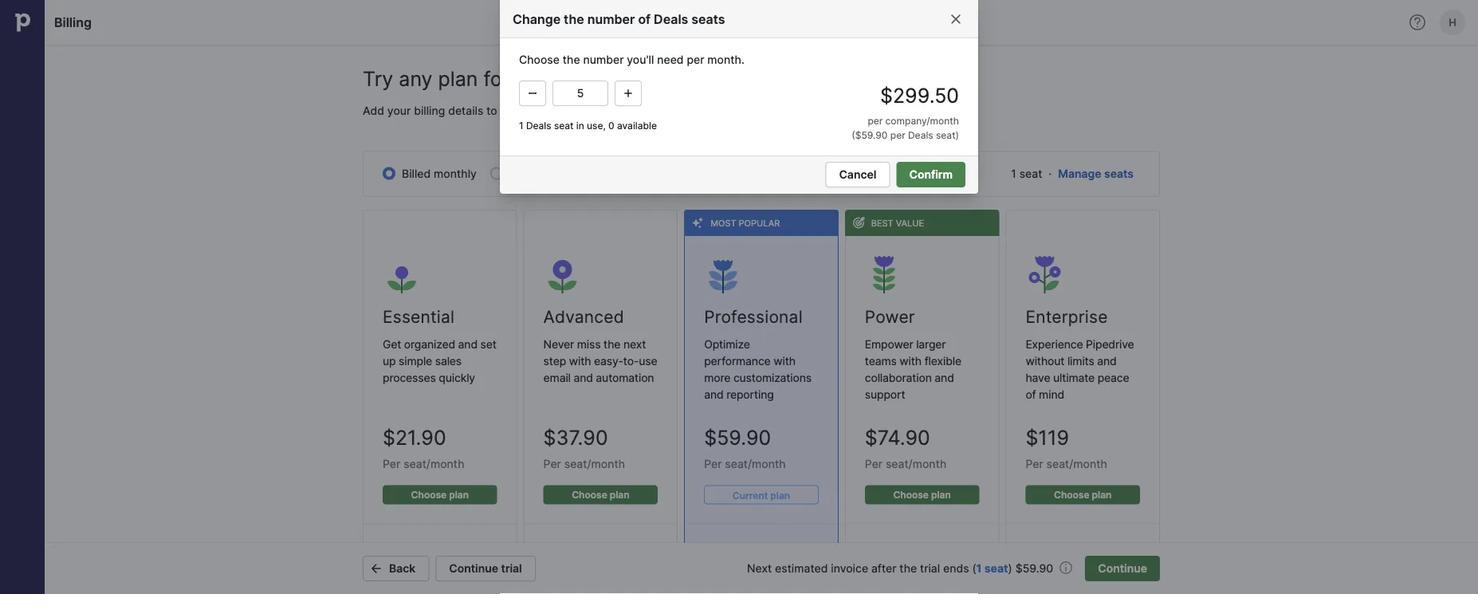 Task type: locate. For each thing, give the bounding box(es) containing it.
h
[[1449, 16, 1457, 28]]

annually
[[541, 167, 586, 181]]

choose down $119 per seat/month
[[1054, 489, 1090, 500]]

2 horizontal spatial your
[[695, 104, 718, 117]]

per up the ($59.90
[[868, 115, 883, 127]]

enhanced
[[1038, 571, 1091, 584]]

your right add
[[387, 104, 411, 117]]

0 horizontal spatial use
[[587, 120, 603, 132]]

choose down $21.90 per seat/month
[[411, 489, 447, 500]]

seat/month inside $119 per seat/month
[[1047, 457, 1108, 471]]

• for $119
[[1026, 572, 1032, 586]]

trial
[[721, 104, 741, 117], [501, 562, 522, 575], [920, 562, 940, 575]]

$59.90 inside $59.90 per seat/month
[[704, 425, 771, 449]]

$21.90
[[383, 425, 446, 449]]

1 with from the left
[[569, 354, 591, 368]]

1
[[519, 120, 524, 132], [1011, 167, 1017, 180], [977, 562, 982, 575]]

h button
[[1437, 6, 1469, 38]]

$59.90 down reporting
[[704, 425, 771, 449]]

1 horizontal spatial per
[[868, 115, 883, 127]]

4 key features: from the left
[[1026, 545, 1093, 555]]

experience
[[1026, 338, 1083, 351]]

per down $119
[[1026, 457, 1044, 471]]

to
[[487, 104, 497, 117]]

4 features: from the left
[[1045, 545, 1093, 555]]

2 choose plan button from the left
[[544, 485, 658, 504]]

continue down include:
[[449, 562, 498, 575]]

preferences
[[1038, 587, 1102, 594]]

seats up the month.
[[692, 11, 725, 27]]

2 key features: from the left
[[704, 545, 771, 555]]

1 horizontal spatial $59.90
[[1016, 562, 1054, 575]]

free
[[515, 67, 553, 91]]

2 horizontal spatial seat
[[1020, 167, 1042, 180]]

2 vertical spatial of
[[966, 571, 976, 584]]

1 features: from the left
[[563, 545, 611, 555]]

0 horizontal spatial color primary image
[[367, 562, 386, 575]]

number
[[587, 11, 635, 27], [583, 53, 624, 66]]

1 horizontal spatial with
[[774, 354, 796, 368]]

• for $21.90
[[383, 572, 389, 586]]

choose plan for $21.90
[[411, 489, 469, 500]]

1 vertical spatial email
[[762, 571, 790, 584]]

plan down $74.90 per seat/month
[[931, 489, 951, 500]]

manage seats link
[[1058, 167, 1134, 180]]

2 continue from the left
[[1098, 562, 1147, 575]]

features: for $37.90
[[563, 545, 611, 555]]

1 horizontal spatial use
[[639, 354, 657, 368]]

per inside $59.90 per seat/month
[[704, 457, 722, 471]]

choose down $74.90 per seat/month
[[893, 489, 929, 500]]

0 horizontal spatial trial
[[501, 562, 522, 575]]

advanced
[[544, 307, 624, 327]]

seat down add your billing details to continue on your selected plan after your trial ends.
[[554, 120, 574, 132]]

2 horizontal spatial deals
[[908, 130, 934, 141]]

choose plan down $37.90 per seat/month
[[572, 489, 630, 500]]

with
[[569, 354, 591, 368], [774, 354, 796, 368], [900, 354, 922, 368]]

next estimated invoice after the trial ends ( 1 seat ) $59.90
[[747, 562, 1054, 575]]

$59.90 right ')'
[[1016, 562, 1054, 575]]

current plan
[[733, 490, 790, 501]]

selected
[[592, 104, 638, 117]]

1 key from the left
[[544, 545, 561, 555]]

1 vertical spatial per
[[868, 115, 883, 127]]

billed for billed annually
[[510, 167, 538, 181]]

seat/month inside $37.90 per seat/month
[[564, 457, 625, 471]]

seat left the ·
[[1020, 167, 1042, 180]]

1 vertical spatial $59.90
[[1016, 562, 1054, 575]]

0 vertical spatial seats
[[692, 11, 725, 27]]

•
[[383, 572, 389, 586], [865, 572, 871, 586], [1026, 572, 1032, 586]]

seat/month up current plan button
[[725, 457, 786, 471]]

after right invoice
[[872, 562, 897, 575]]

seat/month for $119
[[1047, 457, 1108, 471]]

plan for $74.90
[[931, 489, 951, 500]]

1 deals seat in use , 0 available
[[519, 120, 657, 132]]

and down the pipedrive
[[1097, 354, 1117, 368]]

0 horizontal spatial •
[[383, 572, 389, 586]]

limits
[[1068, 354, 1095, 368]]

color muted image
[[1060, 561, 1073, 574]]

reporting
[[727, 388, 774, 401]]

after down need
[[667, 104, 692, 117]]

2 features: from the left
[[724, 545, 771, 555]]

use inside never miss the next step with easy-to-use email and automation
[[639, 354, 657, 368]]

larger
[[916, 338, 946, 351]]

2 horizontal spatial color primary image
[[950, 13, 962, 26]]

0 vertical spatial email
[[544, 371, 571, 385]]

use down next
[[639, 354, 657, 368]]

choose plan button down $74.90 per seat/month
[[865, 485, 980, 504]]

1 vertical spatial of
[[1026, 388, 1036, 401]]

email down step at the bottom of page
[[544, 371, 571, 385]]

2 color primary inverted image from the left
[[852, 216, 865, 229]]

color primary inverted image for most popular
[[692, 216, 704, 229]]

• left the back
[[383, 572, 389, 586]]

current plan button
[[704, 485, 819, 504]]

1 horizontal spatial color primary inverted image
[[852, 216, 865, 229]]

of up 'you'll'
[[638, 11, 651, 27]]

0 horizontal spatial your
[[387, 104, 411, 117]]

confirm button
[[897, 162, 966, 187]]

seat/month down $74.90
[[886, 457, 947, 471]]

1 vertical spatial color primary image
[[523, 87, 542, 100]]

and down multiple at bottom
[[717, 587, 737, 594]]

seat/month down $37.90
[[564, 457, 625, 471]]

0 vertical spatial $59.90
[[704, 425, 771, 449]]

1 horizontal spatial of
[[966, 571, 976, 584]]

1 horizontal spatial deals
[[654, 11, 688, 27]]

0 vertical spatial use
[[587, 120, 603, 132]]

1 horizontal spatial •
[[865, 572, 871, 586]]

the up add your billing details to continue on your selected plan after your trial ends.
[[563, 53, 580, 66]]

trial left ends.
[[721, 104, 741, 117]]

miss
[[577, 338, 601, 351]]

key
[[544, 545, 561, 555], [704, 545, 722, 555], [865, 545, 882, 555], [1026, 545, 1043, 555]]

0 vertical spatial color primary image
[[950, 13, 962, 26]]

with down miss
[[569, 354, 591, 368]]

• left scalable
[[865, 572, 871, 586]]

in
[[576, 120, 584, 132]]

and
[[458, 338, 478, 351], [1097, 354, 1117, 368], [574, 371, 593, 385], [935, 371, 954, 385], [704, 388, 724, 401], [717, 587, 737, 594]]

choose plan down $119 per seat/month
[[1054, 489, 1112, 500]]

per down $74.90
[[865, 457, 883, 471]]

1 key features: from the left
[[544, 545, 611, 555]]

0 vertical spatial after
[[667, 104, 692, 117]]

best value
[[871, 218, 924, 228]]

2 horizontal spatial with
[[900, 354, 922, 368]]

2 horizontal spatial trial
[[920, 562, 940, 575]]

1 choose plan from the left
[[411, 489, 469, 500]]

continue
[[500, 104, 546, 117]]

your up in
[[566, 104, 589, 117]]

1 choose plan button from the left
[[383, 485, 497, 504]]

3 choose plan button from the left
[[865, 485, 980, 504]]

month.
[[708, 53, 745, 66]]

seat right (
[[985, 562, 1008, 575]]

seat/month for $21.90
[[404, 457, 464, 471]]

1 seat/month from the left
[[404, 457, 464, 471]]

per
[[687, 53, 704, 66], [868, 115, 883, 127], [891, 130, 906, 141]]

mind
[[1039, 388, 1065, 401]]

4 per from the left
[[865, 457, 883, 471]]

key for $74.90
[[865, 545, 882, 555]]

0 horizontal spatial deals
[[526, 120, 552, 132]]

plan for $21.90
[[449, 489, 469, 500]]

deals down company/month
[[908, 130, 934, 141]]

per down $37.90
[[544, 457, 561, 471]]

1 billed from the left
[[402, 167, 431, 181]]

color primary image
[[950, 13, 962, 26], [523, 87, 542, 100], [367, 562, 386, 575]]

choose plan down $74.90 per seat/month
[[893, 489, 951, 500]]

• lead, deal, contact, calenda
[[383, 571, 488, 594]]

1 vertical spatial after
[[872, 562, 897, 575]]

teams
[[865, 354, 897, 368]]

confirm
[[909, 168, 953, 181]]

choose plan down $21.90 per seat/month
[[411, 489, 469, 500]]

trial right deal,
[[501, 562, 522, 575]]

plan down $37.90 per seat/month
[[610, 489, 630, 500]]

5 per from the left
[[1026, 457, 1044, 471]]

billed for billed monthly
[[402, 167, 431, 181]]

of for number
[[638, 11, 651, 27]]

ends.
[[744, 104, 774, 117]]

1 horizontal spatial seat
[[985, 562, 1008, 575]]

choose plan button down $21.90 per seat/month
[[383, 485, 497, 504]]

per inside $37.90 per seat/month
[[544, 457, 561, 471]]

per up current plan button
[[704, 457, 722, 471]]

1 horizontal spatial 1
[[977, 562, 982, 575]]

of inside experience pipedrive without limits and have ultimate peace of mind
[[1026, 388, 1036, 401]]

color primary inverted image left best
[[852, 216, 865, 229]]

per down $21.90
[[383, 457, 401, 471]]

• right ')'
[[1026, 572, 1032, 586]]

0 vertical spatial of
[[638, 11, 651, 27]]

seats right manage
[[1104, 167, 1134, 180]]

3 • from the left
[[1026, 572, 1032, 586]]

2 seat/month from the left
[[564, 457, 625, 471]]

billed left annually
[[510, 167, 538, 181]]

3 seat/month from the left
[[725, 457, 786, 471]]

choose down $37.90 per seat/month
[[572, 489, 607, 500]]

your
[[387, 104, 411, 117], [566, 104, 589, 117], [695, 104, 718, 117]]

to-
[[623, 354, 639, 368]]

1 down continue
[[519, 120, 524, 132]]

0 horizontal spatial $59.90
[[704, 425, 771, 449]]

color primary image
[[619, 87, 638, 100]]

most
[[711, 218, 736, 228]]

trial left ends
[[920, 562, 940, 575]]

manage
[[1058, 167, 1102, 180]]

5 seat/month from the left
[[1047, 457, 1108, 471]]

of down have at the right of the page
[[1026, 388, 1036, 401]]

3 per from the left
[[704, 457, 722, 471]]

None number field
[[553, 81, 608, 106]]

your left ends.
[[695, 104, 718, 117]]

peace
[[1098, 371, 1129, 385]]

0 vertical spatial number
[[587, 11, 635, 27]]

3 key from the left
[[865, 545, 882, 555]]

any
[[399, 67, 433, 91]]

1 for 1 deals seat in use , 0 available
[[519, 120, 524, 132]]

and down flexible
[[935, 371, 954, 385]]

seat/month down $119
[[1047, 457, 1108, 471]]

1 horizontal spatial color primary image
[[523, 87, 542, 100]]

trial inside button
[[501, 562, 522, 575]]

0 horizontal spatial color primary inverted image
[[692, 216, 704, 229]]

choose the number you'll need per month.
[[519, 53, 745, 66]]

$21.90 per seat/month
[[383, 425, 464, 471]]

2 • from the left
[[865, 572, 871, 586]]

features: for $59.90
[[724, 545, 771, 555]]

4 key from the left
[[1026, 545, 1043, 555]]

and inside get organized and set up simple sales processes quickly
[[458, 338, 478, 351]]

$119 per seat/month
[[1026, 425, 1108, 471]]

2 vertical spatial 1
[[977, 562, 982, 575]]

1 horizontal spatial after
[[872, 562, 897, 575]]

color primary inverted image
[[692, 216, 704, 229], [852, 216, 865, 229]]

1 horizontal spatial continue
[[1098, 562, 1147, 575]]

0 horizontal spatial email
[[544, 371, 571, 385]]

for
[[484, 67, 510, 91]]

set
[[480, 338, 497, 351]]

seat/month for $37.90
[[564, 457, 625, 471]]

color primary image inside the back button
[[367, 562, 386, 575]]

plan inside button
[[771, 490, 790, 501]]

deals
[[654, 11, 688, 27], [526, 120, 552, 132], [908, 130, 934, 141]]

of left "1 seat" link
[[966, 571, 976, 584]]

0 horizontal spatial 1
[[519, 120, 524, 132]]

on
[[550, 104, 563, 117]]

have
[[1026, 371, 1050, 385]]

and down more at bottom
[[704, 388, 724, 401]]

1 vertical spatial seats
[[1104, 167, 1134, 180]]

with up collaboration
[[900, 354, 922, 368]]

per right need
[[687, 53, 704, 66]]

of inside • scalable control of accoun
[[966, 571, 976, 584]]

features:
[[563, 545, 611, 555], [724, 545, 771, 555], [885, 545, 932, 555], [1045, 545, 1093, 555]]

2 with from the left
[[774, 354, 796, 368]]

quickly
[[439, 371, 475, 385]]

seat/month inside $74.90 per seat/month
[[886, 457, 947, 471]]

per right the ($59.90
[[891, 130, 906, 141]]

scalable
[[878, 571, 923, 584]]

0 vertical spatial 1
[[519, 120, 524, 132]]

2 vertical spatial seat
[[985, 562, 1008, 575]]

with inside never miss the next step with easy-to-use email and automation
[[569, 354, 591, 368]]

1 color primary inverted image from the left
[[692, 216, 704, 229]]

and down miss
[[574, 371, 593, 385]]

1 vertical spatial use
[[639, 354, 657, 368]]

color primary inverted image left most
[[692, 216, 704, 229]]

silver image
[[383, 255, 421, 293]]

include:
[[433, 545, 474, 555]]

1 per from the left
[[383, 457, 401, 471]]

home image
[[10, 10, 34, 34]]

4 seat/month from the left
[[886, 457, 947, 471]]

color primary inverted image for best value
[[852, 216, 865, 229]]

plan down $119 per seat/month
[[1092, 489, 1112, 500]]

professional
[[704, 307, 803, 327]]

and left set at the left bottom of the page
[[458, 338, 478, 351]]

per inside $74.90 per seat/month
[[865, 457, 883, 471]]

seat/month down $21.90
[[404, 457, 464, 471]]

2 horizontal spatial •
[[1026, 572, 1032, 586]]

multiple
[[717, 571, 759, 584]]

2 per from the left
[[544, 457, 561, 471]]

0 horizontal spatial seat
[[554, 120, 574, 132]]

• inside • lead, deal, contact, calenda
[[383, 572, 389, 586]]

choose plan button down $37.90 per seat/month
[[544, 485, 658, 504]]

per inside $119 per seat/month
[[1026, 457, 1044, 471]]

3 features: from the left
[[885, 545, 932, 555]]

the left control
[[900, 562, 917, 575]]

per for $37.90
[[544, 457, 561, 471]]

1 continue from the left
[[449, 562, 498, 575]]

deals up need
[[654, 11, 688, 27]]

1 • from the left
[[383, 572, 389, 586]]

0 horizontal spatial of
[[638, 11, 651, 27]]

plan
[[438, 67, 478, 91], [641, 104, 663, 117], [449, 489, 469, 500], [610, 489, 630, 500], [931, 489, 951, 500], [1092, 489, 1112, 500], [771, 490, 790, 501]]

• inside • enhanced security preferences
[[1026, 572, 1032, 586]]

seat/month
[[404, 457, 464, 471], [564, 457, 625, 471], [725, 457, 786, 471], [886, 457, 947, 471], [1047, 457, 1108, 471]]

1 horizontal spatial billed
[[510, 167, 538, 181]]

with up customizations
[[774, 354, 796, 368]]

choose plan button down $119 per seat/month
[[1026, 485, 1140, 504]]

2 horizontal spatial per
[[891, 130, 906, 141]]

plan right current
[[771, 490, 790, 501]]

2 choose plan from the left
[[572, 489, 630, 500]]

plans
[[401, 545, 431, 555]]

choose up free
[[519, 53, 560, 66]]

• inside • scalable control of accoun
[[865, 572, 871, 586]]

1 vertical spatial 1
[[1011, 167, 1017, 180]]

1 left the ·
[[1011, 167, 1017, 180]]

platinum image
[[704, 255, 743, 293]]

billed left monthly
[[402, 167, 431, 181]]

sync
[[793, 571, 818, 584]]

and inside multiple email sync and extr
[[717, 587, 737, 594]]

2 key from the left
[[704, 545, 722, 555]]

2 horizontal spatial of
[[1026, 388, 1036, 401]]

0 vertical spatial per
[[687, 53, 704, 66]]

1 right ends
[[977, 562, 982, 575]]

per inside $21.90 per seat/month
[[383, 457, 401, 471]]

3 key features: from the left
[[865, 545, 932, 555]]

after
[[667, 104, 692, 117], [872, 562, 897, 575]]

per for $59.90
[[704, 457, 722, 471]]

number up choose the number you'll need per month. at top
[[587, 11, 635, 27]]

you'll
[[627, 53, 654, 66]]

current
[[733, 490, 768, 501]]

cancel
[[839, 168, 877, 181]]

deals down continue
[[526, 120, 552, 132]]

per for $119
[[1026, 457, 1044, 471]]

0 horizontal spatial billed
[[402, 167, 431, 181]]

0 horizontal spatial per
[[687, 53, 704, 66]]

3 choose plan from the left
[[893, 489, 951, 500]]

plan for $59.90
[[771, 490, 790, 501]]

4 choose plan from the left
[[1054, 489, 1112, 500]]

change the number of deals seats
[[513, 11, 725, 27]]

email left sync
[[762, 571, 790, 584]]

1 vertical spatial number
[[583, 53, 624, 66]]

and inside optimize performance with more customizations and reporting
[[704, 388, 724, 401]]

plan for $119
[[1092, 489, 1112, 500]]

2 vertical spatial per
[[891, 130, 906, 141]]

number left 'you'll'
[[583, 53, 624, 66]]

features: for $119
[[1045, 545, 1093, 555]]

optimize
[[704, 338, 750, 351]]

1 horizontal spatial seats
[[1104, 167, 1134, 180]]

continue for continue
[[1098, 562, 1147, 575]]

plan up include:
[[449, 489, 469, 500]]

seat/month inside $59.90 per seat/month
[[725, 457, 786, 471]]

2 billed from the left
[[510, 167, 538, 181]]

0 horizontal spatial continue
[[449, 562, 498, 575]]

·
[[1049, 167, 1052, 180]]

use right in
[[587, 120, 603, 132]]

1 horizontal spatial your
[[566, 104, 589, 117]]

the up easy-
[[604, 338, 621, 351]]

per
[[383, 457, 401, 471], [544, 457, 561, 471], [704, 457, 722, 471], [865, 457, 883, 471], [1026, 457, 1044, 471]]

seat/month inside $21.90 per seat/month
[[404, 457, 464, 471]]

number for of
[[587, 11, 635, 27]]

2 horizontal spatial 1
[[1011, 167, 1017, 180]]

2 vertical spatial color primary image
[[367, 562, 386, 575]]

all
[[383, 545, 399, 555]]

0 horizontal spatial with
[[569, 354, 591, 368]]

of
[[638, 11, 651, 27], [1026, 388, 1036, 401], [966, 571, 976, 584]]

3 with from the left
[[900, 354, 922, 368]]

more
[[704, 371, 731, 385]]

1 horizontal spatial email
[[762, 571, 790, 584]]

continue right color muted icon
[[1098, 562, 1147, 575]]

organized
[[404, 338, 455, 351]]

4 choose plan button from the left
[[1026, 485, 1140, 504]]



Task type: describe. For each thing, give the bounding box(es) containing it.
support
[[865, 388, 905, 401]]

company/month
[[886, 115, 959, 127]]

($59.90
[[852, 130, 888, 141]]

choose plan button for $119
[[1026, 485, 1140, 504]]

the right change
[[564, 11, 584, 27]]

plan up details
[[438, 67, 478, 91]]

the inside never miss the next step with easy-to-use email and automation
[[604, 338, 621, 351]]

1 your from the left
[[387, 104, 411, 117]]

with inside "empower larger teams with flexible collaboration and support"
[[900, 354, 922, 368]]

key features: for $59.90
[[704, 545, 771, 555]]

choose plan button for $37.90
[[544, 485, 658, 504]]

choose plan button for $21.90
[[383, 485, 497, 504]]

enterprise
[[1026, 307, 1108, 327]]

choose for $74.90
[[893, 489, 929, 500]]

0
[[608, 120, 615, 132]]

pipedrive
[[1086, 338, 1134, 351]]

gold image
[[544, 255, 582, 293]]

customizations
[[734, 371, 812, 385]]

seat/month for $59.90
[[725, 457, 786, 471]]

2 your from the left
[[566, 104, 589, 117]]

cancel button
[[826, 162, 890, 187]]

$74.90 per seat/month
[[865, 425, 947, 471]]

$299.50
[[880, 84, 959, 108]]

with inside optimize performance with more customizations and reporting
[[774, 354, 796, 368]]

processes
[[383, 371, 436, 385]]

)
[[1008, 562, 1012, 575]]

0 vertical spatial seat
[[554, 120, 574, 132]]

plan up available
[[641, 104, 663, 117]]

optimize performance with more customizations and reporting
[[704, 338, 812, 401]]

most popular
[[711, 218, 780, 228]]

billing
[[414, 104, 445, 117]]

plan for $37.90
[[610, 489, 630, 500]]

$74.90
[[865, 425, 930, 449]]

0 horizontal spatial after
[[667, 104, 692, 117]]

deals inside $299.50 per company/month ($59.90 per deals seat)
[[908, 130, 934, 141]]

control
[[926, 571, 963, 584]]

empower
[[865, 338, 913, 351]]

key features: for $37.90
[[544, 545, 611, 555]]

get organized and set up simple sales processes quickly
[[383, 338, 497, 385]]

next
[[747, 562, 772, 575]]

collaboration
[[865, 371, 932, 385]]

automation
[[596, 371, 654, 385]]

$59.90 per seat/month
[[704, 425, 786, 471]]

1 horizontal spatial trial
[[721, 104, 741, 117]]

choose for $21.90
[[411, 489, 447, 500]]

add your billing details to continue on your selected plan after your trial ends.
[[363, 104, 774, 117]]

popular
[[739, 218, 780, 228]]

contact,
[[395, 587, 439, 594]]

of for control
[[966, 571, 976, 584]]

deal,
[[427, 571, 453, 584]]

flexible
[[925, 354, 962, 368]]

step
[[544, 354, 566, 368]]

power
[[865, 307, 915, 327]]

ruby image
[[865, 255, 903, 293]]

continue trial button
[[436, 556, 536, 581]]

email inside never miss the next step with easy-to-use email and automation
[[544, 371, 571, 385]]

up
[[383, 354, 396, 368]]

all plans include:
[[383, 545, 474, 555]]

key features: for $74.90
[[865, 545, 932, 555]]

,
[[603, 120, 606, 132]]

continue button
[[1085, 556, 1160, 581]]

seat/month for $74.90
[[886, 457, 947, 471]]

1 for 1 seat · manage seats
[[1011, 167, 1017, 180]]

ends
[[943, 562, 969, 575]]

key features: for $119
[[1026, 545, 1093, 555]]

key for $119
[[1026, 545, 1043, 555]]

change
[[513, 11, 561, 27]]

choose plan for $37.90
[[572, 489, 630, 500]]

and inside never miss the next step with easy-to-use email and automation
[[574, 371, 593, 385]]

security
[[1094, 571, 1137, 584]]

simple
[[399, 354, 432, 368]]

key for $59.90
[[704, 545, 722, 555]]

invoice
[[831, 562, 868, 575]]

seat)
[[936, 130, 959, 141]]

choose plan for $119
[[1054, 489, 1112, 500]]

• for $74.90
[[865, 572, 871, 586]]

diamond image
[[1026, 255, 1064, 293]]

billed annually
[[510, 167, 586, 181]]

available
[[617, 120, 657, 132]]

try
[[363, 67, 393, 91]]

choose for $119
[[1054, 489, 1090, 500]]

and inside "empower larger teams with flexible collaboration and support"
[[935, 371, 954, 385]]

quick help image
[[1408, 13, 1427, 32]]

number for you'll
[[583, 53, 624, 66]]

performance
[[704, 354, 771, 368]]

back
[[389, 562, 416, 575]]

and inside experience pipedrive without limits and have ultimate peace of mind
[[1097, 354, 1117, 368]]

back button
[[363, 556, 429, 581]]

$37.90
[[544, 425, 608, 449]]

key for $37.90
[[544, 545, 561, 555]]

never
[[544, 338, 574, 351]]

per for $74.90
[[865, 457, 883, 471]]

0 horizontal spatial seats
[[692, 11, 725, 27]]

need
[[657, 53, 684, 66]]

$119
[[1026, 425, 1069, 449]]

essential
[[383, 307, 455, 327]]

billed monthly
[[402, 167, 477, 181]]

choose plan for $74.90
[[893, 489, 951, 500]]

try any plan for free
[[363, 67, 553, 91]]

3 your from the left
[[695, 104, 718, 117]]

1 vertical spatial seat
[[1020, 167, 1042, 180]]

estimated
[[775, 562, 828, 575]]

continue trial
[[449, 562, 522, 575]]

experience pipedrive without limits and have ultimate peace of mind
[[1026, 338, 1134, 401]]

next
[[624, 338, 646, 351]]

features: for $74.90
[[885, 545, 932, 555]]

multiple email sync and extr
[[717, 571, 818, 594]]

never miss the next step with easy-to-use email and automation
[[544, 338, 657, 385]]

choose for $37.90
[[572, 489, 607, 500]]

choose plan button for $74.90
[[865, 485, 980, 504]]

$299.50 per company/month ($59.90 per deals seat)
[[852, 84, 959, 141]]

per for $21.90
[[383, 457, 401, 471]]

continue for continue trial
[[449, 562, 498, 575]]

$37.90 per seat/month
[[544, 425, 625, 471]]

email inside multiple email sync and extr
[[762, 571, 790, 584]]



Task type: vqa. For each thing, say whether or not it's contained in the screenshot.
•
yes



